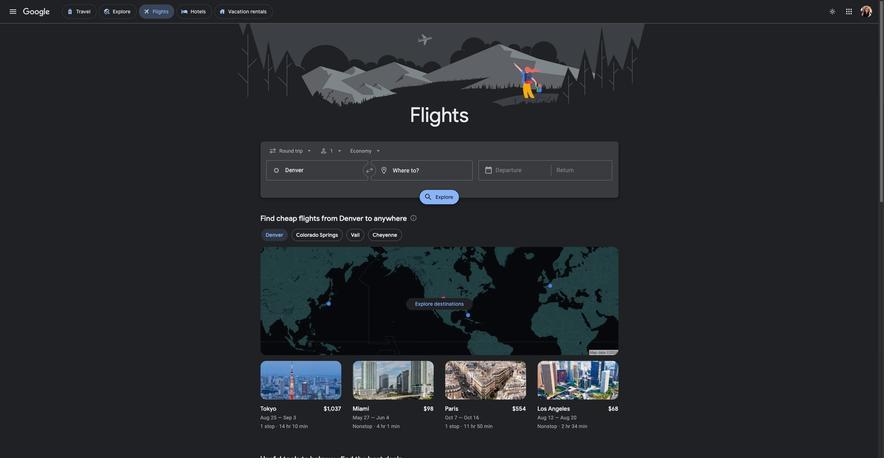 Task type: locate. For each thing, give the bounding box(es) containing it.
1 horizontal spatial  image
[[461, 424, 463, 429]]

 image
[[276, 424, 278, 429], [461, 424, 463, 429]]

0 horizontal spatial  image
[[276, 424, 278, 429]]

2  image from the left
[[461, 424, 463, 429]]

1037 US dollars text field
[[324, 406, 341, 413]]

list
[[261, 228, 619, 249]]

1  image from the left
[[276, 424, 278, 429]]

None field
[[266, 142, 316, 160], [348, 142, 385, 160], [266, 142, 316, 160], [348, 142, 385, 160]]

68 US dollars text field
[[609, 406, 619, 413]]

 image for 1037 us dollars text box
[[276, 424, 278, 429]]

Where from? text field
[[266, 160, 368, 181]]

Departure text field
[[496, 161, 546, 180]]



Task type: vqa. For each thing, say whether or not it's contained in the screenshot.
cvs.com/CVS/Pharmacy on the left top of the page
no



Task type: describe. For each thing, give the bounding box(es) containing it.
Flight search field
[[255, 142, 624, 207]]

98 US dollars text field
[[424, 406, 434, 413]]

main menu image
[[9, 7, 17, 16]]

554 US dollars text field
[[513, 406, 526, 413]]

Return text field
[[557, 161, 607, 180]]

change appearance image
[[824, 3, 842, 20]]

 image for 554 us dollars text box
[[461, 424, 463, 429]]

Where to?  text field
[[371, 160, 473, 181]]



